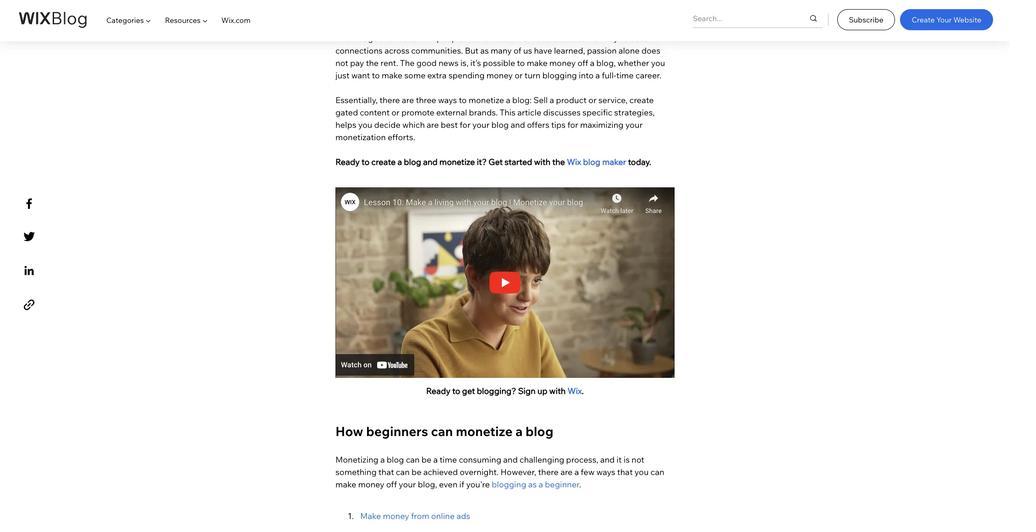 Task type: describe. For each thing, give the bounding box(es) containing it.
ready to create a blog and monetize it? get started with the wix blog maker today.
[[336, 157, 652, 167]]

to down share
[[621, 33, 628, 44]]

something
[[336, 467, 377, 478]]

you inside is a passion project. the opportunity to share interests, knowledge and ideas with people from all over the world is a beautiful way to build connections across communities. but as many of us have learned, passion alone does not pay the rent. the good news is, it's possible to make money off a blog, whether you just want to make some extra spending money or turn blogging into a full-time career.
[[652, 58, 666, 68]]

extra
[[428, 70, 447, 81]]

discusses
[[544, 107, 581, 118]]

a left "beginner"
[[539, 480, 544, 490]]

alone
[[619, 45, 640, 56]]

turn
[[525, 70, 541, 81]]

over
[[496, 33, 513, 44]]

sell
[[534, 95, 548, 105]]

it
[[617, 455, 622, 465]]

a right monetizing
[[381, 455, 385, 465]]

good
[[417, 58, 437, 68]]

2 that from the left
[[618, 467, 633, 478]]

off inside is a passion project. the opportunity to share interests, knowledge and ideas with people from all over the world is a beautiful way to build connections across communities. but as many of us have learned, passion alone does not pay the rent. the good news is, it's possible to make money off a blog, whether you just want to make some extra spending money or turn blogging into a full-time career.
[[578, 58, 589, 68]]

0 vertical spatial the
[[515, 33, 528, 44]]

career.
[[636, 70, 662, 81]]

have
[[534, 45, 553, 56]]

communities.
[[412, 45, 463, 56]]

monetizing
[[336, 455, 379, 465]]

there inside essentially, there are three ways to monetize a blog: sell a product or service, create gated content or promote external brands. this article discusses specific strategies, helps you decide which are best for your blog and offers tips for maximizing your monetization efforts.
[[380, 95, 400, 105]]

challenging
[[520, 455, 565, 465]]

opportunity
[[554, 21, 600, 31]]

however,
[[501, 467, 537, 478]]

does
[[642, 45, 661, 56]]

and up however,
[[504, 455, 518, 465]]

even
[[439, 480, 458, 490]]

your
[[937, 15, 953, 24]]

you inside essentially, there are three ways to monetize a blog: sell a product or service, create gated content or promote external brands. this article discusses specific strategies, helps you decide which are best for your blog and offers tips for maximizing your monetization efforts.
[[359, 120, 373, 130]]

product
[[556, 95, 587, 105]]

resources  ▼
[[165, 16, 208, 25]]

if
[[460, 480, 465, 490]]

of
[[514, 45, 522, 56]]

which
[[403, 120, 425, 130]]

across
[[385, 45, 410, 56]]

pay
[[350, 58, 364, 68]]

blog, inside monetizing a blog can be a time consuming and challenging process, and it is not something that can be achieved overnight. however, there are a few ways that you can make money off your blog, even if you're
[[418, 480, 438, 490]]

is inside monetizing a blog can be a time consuming and challenging process, and it is not something that can be achieved overnight. however, there are a few ways that you can make money off your blog, even if you're
[[624, 455, 630, 465]]

2 vertical spatial with
[[550, 386, 566, 397]]

a up the into
[[591, 58, 595, 68]]

a up this
[[506, 95, 511, 105]]

started
[[505, 157, 533, 167]]

blog left maker
[[584, 157, 601, 167]]

0 horizontal spatial create
[[372, 157, 396, 167]]

2 for from the left
[[568, 120, 579, 130]]

offers
[[527, 120, 550, 130]]

wix.com link
[[215, 7, 258, 33]]

blog up challenging
[[526, 424, 554, 440]]

to down monetization
[[362, 157, 370, 167]]

as inside is a passion project. the opportunity to share interests, knowledge and ideas with people from all over the world is a beautiful way to build connections across communities. but as many of us have learned, passion alone does not pay the rent. the good news is, it's possible to make money off a blog, whether you just want to make some extra spending money or turn blogging into a full-time career.
[[481, 45, 489, 56]]

your for process,
[[399, 480, 416, 490]]

blogging?
[[477, 386, 517, 397]]

all
[[486, 33, 495, 44]]

create inside essentially, there are three ways to monetize a blog: sell a product or service, create gated content or promote external brands. this article discusses specific strategies, helps you decide which are best for your blog and offers tips for maximizing your monetization efforts.
[[630, 95, 654, 105]]

from inside is a passion project. the opportunity to share interests, knowledge and ideas with people from all over the world is a beautiful way to build connections across communities. but as many of us have learned, passion alone does not pay the rent. the good news is, it's possible to make money off a blog, whether you just want to make some extra spending money or turn blogging into a full-time career.
[[466, 33, 484, 44]]

subscribe
[[850, 15, 884, 24]]

wix blog maker link
[[567, 157, 627, 167]]

a left full-
[[596, 70, 600, 81]]

best
[[441, 120, 458, 130]]

blog:
[[513, 95, 532, 105]]

2 horizontal spatial make
[[527, 58, 548, 68]]

a right sell
[[550, 95, 555, 105]]

to left get in the left of the page
[[453, 386, 461, 397]]

a left the few
[[575, 467, 579, 478]]

are inside monetizing a blog can be a time consuming and challenging process, and it is not something that can be achieved overnight. however, there are a few ways that you can make money off your blog, even if you're
[[561, 467, 573, 478]]

to down of
[[517, 58, 525, 68]]

learned,
[[555, 45, 586, 56]]

it?
[[477, 157, 487, 167]]

money down possible
[[487, 70, 513, 81]]

many
[[491, 45, 512, 56]]

create your website link
[[901, 9, 994, 30]]

decide
[[374, 120, 401, 130]]

gated
[[336, 107, 358, 118]]

ready for ready to create a blog and monetize it? get started with the
[[336, 157, 360, 167]]

rent.
[[381, 58, 399, 68]]

how
[[336, 424, 364, 440]]

1 vertical spatial from
[[411, 511, 430, 522]]

monetizing a blog can be a time consuming and challenging process, and it is not something that can be achieved overnight. however, there are a few ways that you can make money off your blog, even if you're
[[336, 455, 667, 490]]

create
[[913, 15, 936, 24]]

0 horizontal spatial the
[[400, 58, 415, 68]]

essentially, there are three ways to monetize a blog: sell a product or service, create gated content or promote external brands. this article discusses specific strategies, helps you decide which are best for your blog and offers tips for maximizing your monetization efforts.
[[336, 95, 657, 143]]

subscribe link
[[838, 9, 896, 30]]

off inside monetizing a blog can be a time consuming and challenging process, and it is not something that can be achieved overnight. however, there are a few ways that you can make money off your blog, even if you're
[[387, 480, 397, 490]]

or inside is a passion project. the opportunity to share interests, knowledge and ideas with people from all over the world is a beautiful way to build connections across communities. but as many of us have learned, passion alone does not pay the rent. the good news is, it's possible to make money off a blog, whether you just want to make some extra spending money or turn blogging into a full-time career.
[[515, 70, 523, 81]]

helps
[[336, 120, 357, 130]]

0 horizontal spatial or
[[392, 107, 400, 118]]

us
[[524, 45, 533, 56]]

to inside essentially, there are three ways to monetize a blog: sell a product or service, create gated content or promote external brands. this article discusses specific strategies, helps you decide which are best for your blog and offers tips for maximizing your monetization efforts.
[[459, 95, 467, 105]]

there inside monetizing a blog can be a time consuming and challenging process, and it is not something that can be achieved overnight. however, there are a few ways that you can make money off your blog, even if you're
[[539, 467, 559, 478]]

resources
[[165, 16, 201, 25]]

full-
[[602, 70, 617, 81]]

your for a
[[473, 120, 490, 130]]

1 vertical spatial blogging
[[492, 480, 527, 490]]

maximizing
[[581, 120, 624, 130]]

monetize for it?
[[440, 157, 475, 167]]

is a passion project. the opportunity to share interests, knowledge and ideas with people from all over the world is a beautiful way to build connections across communities. but as many of us have learned, passion alone does not pay the rent. the good news is, it's possible to make money off a blog, whether you just want to make some extra spending money or turn blogging into a full-time career.
[[336, 21, 672, 81]]

beginners
[[366, 424, 429, 440]]

you inside monetizing a blog can be a time consuming and challenging process, and it is not something that can be achieved overnight. however, there are a few ways that you can make money off your blog, even if you're
[[635, 467, 649, 478]]

efforts.
[[388, 132, 416, 143]]

1 vertical spatial passion
[[588, 45, 617, 56]]

0 vertical spatial .
[[582, 386, 584, 397]]

three
[[416, 95, 437, 105]]

process,
[[567, 455, 599, 465]]

few
[[581, 467, 595, 478]]

and left it
[[601, 455, 615, 465]]

content
[[360, 107, 390, 118]]

consuming
[[459, 455, 502, 465]]

0 horizontal spatial are
[[402, 95, 414, 105]]



Task type: locate. For each thing, give the bounding box(es) containing it.
1 horizontal spatial or
[[515, 70, 523, 81]]

or left turn
[[515, 70, 523, 81]]

1 vertical spatial make
[[382, 70, 403, 81]]

0 vertical spatial you
[[652, 58, 666, 68]]

service,
[[599, 95, 628, 105]]

2 horizontal spatial the
[[553, 157, 566, 167]]

interests,
[[635, 21, 670, 31]]

off up make money from online ads
[[387, 480, 397, 490]]

1 vertical spatial are
[[427, 120, 439, 130]]

brands.
[[469, 107, 498, 118]]

0 horizontal spatial blog,
[[418, 480, 438, 490]]

build
[[630, 33, 650, 44]]

people
[[437, 33, 464, 44]]

1 vertical spatial the
[[366, 58, 379, 68]]

online
[[432, 511, 455, 522]]

time inside is a passion project. the opportunity to share interests, knowledge and ideas with people from all over the world is a beautiful way to build connections across communities. but as many of us have learned, passion alone does not pay the rent. the good news is, it's possible to make money off a blog, whether you just want to make some extra spending money or turn blogging into a full-time career.
[[617, 70, 634, 81]]

to right want
[[372, 70, 380, 81]]

1 horizontal spatial off
[[578, 58, 589, 68]]

money down something
[[358, 480, 385, 490]]

blogging down however,
[[492, 480, 527, 490]]

blog down efforts.
[[404, 157, 422, 167]]

1 vertical spatial not
[[632, 455, 645, 465]]

tips
[[552, 120, 566, 130]]

not up just
[[336, 58, 349, 68]]

0 vertical spatial from
[[466, 33, 484, 44]]

0 horizontal spatial for
[[460, 120, 471, 130]]

off
[[578, 58, 589, 68], [387, 480, 397, 490]]

1 horizontal spatial blogging
[[543, 70, 577, 81]]

your down brands.
[[473, 120, 490, 130]]

or
[[515, 70, 523, 81], [589, 95, 597, 105], [392, 107, 400, 118]]

1 vertical spatial you
[[359, 120, 373, 130]]

for right tips
[[568, 120, 579, 130]]

.
[[582, 386, 584, 397], [580, 480, 582, 490]]

as right the but
[[481, 45, 489, 56]]

the down project.
[[515, 33, 528, 44]]

0 vertical spatial as
[[481, 45, 489, 56]]

0 vertical spatial are
[[402, 95, 414, 105]]

as down however,
[[529, 480, 537, 490]]

. down the few
[[580, 480, 582, 490]]

essentially,
[[336, 95, 378, 105]]

Search... search field
[[694, 9, 792, 28]]

0 horizontal spatial ready
[[336, 157, 360, 167]]

to
[[602, 21, 610, 31], [621, 33, 628, 44], [517, 58, 525, 68], [372, 70, 380, 81], [459, 95, 467, 105], [362, 157, 370, 167], [453, 386, 461, 397]]

with right up
[[550, 386, 566, 397]]

copy link of the article image
[[21, 297, 37, 313], [21, 297, 37, 313]]

0 horizontal spatial not
[[336, 58, 349, 68]]

1 vertical spatial there
[[539, 467, 559, 478]]

from up the but
[[466, 33, 484, 44]]

way
[[604, 33, 619, 44]]

1 horizontal spatial for
[[568, 120, 579, 130]]

1 vertical spatial ways
[[597, 467, 616, 478]]

▼ right the 'resources'
[[202, 16, 208, 25]]

with inside is a passion project. the opportunity to share interests, knowledge and ideas with people from all over the world is a beautiful way to build connections across communities. but as many of us have learned, passion alone does not pay the rent. the good news is, it's possible to make money off a blog, whether you just want to make some extra spending money or turn blogging into a full-time career.
[[419, 33, 435, 44]]

1 horizontal spatial there
[[539, 467, 559, 478]]

2 horizontal spatial is
[[624, 455, 630, 465]]

0 horizontal spatial from
[[411, 511, 430, 522]]

blogging
[[543, 70, 577, 81], [492, 480, 527, 490]]

money
[[550, 58, 576, 68], [487, 70, 513, 81], [358, 480, 385, 490], [383, 511, 410, 522]]

ready to get blogging? sign up with wix .
[[427, 386, 584, 397]]

2 vertical spatial monetize
[[456, 424, 513, 440]]

0 vertical spatial there
[[380, 95, 400, 105]]

1 horizontal spatial the
[[515, 33, 528, 44]]

0 horizontal spatial is
[[461, 21, 467, 31]]

0 vertical spatial make
[[527, 58, 548, 68]]

ready left get in the left of the page
[[427, 386, 451, 397]]

1 that from the left
[[379, 467, 394, 478]]

your inside monetizing a blog can be a time consuming and challenging process, and it is not something that can be achieved overnight. however, there are a few ways that you can make money off your blog, even if you're
[[399, 480, 416, 490]]

2 vertical spatial is
[[624, 455, 630, 465]]

your
[[473, 120, 490, 130], [626, 120, 643, 130], [399, 480, 416, 490]]

ready down monetization
[[336, 157, 360, 167]]

1 vertical spatial the
[[400, 58, 415, 68]]

is up the people
[[461, 21, 467, 31]]

be
[[422, 455, 432, 465], [412, 467, 422, 478]]

off up the into
[[578, 58, 589, 68]]

wix left maker
[[567, 157, 582, 167]]

. right up
[[582, 386, 584, 397]]

0 horizontal spatial your
[[399, 480, 416, 490]]

are up "beginner"
[[561, 467, 573, 478]]

make money from online ads
[[361, 511, 471, 522]]

a up learned,
[[561, 33, 566, 44]]

the up some
[[400, 58, 415, 68]]

that right something
[[379, 467, 394, 478]]

blog down beginners
[[387, 455, 404, 465]]

1 vertical spatial monetize
[[440, 157, 475, 167]]

1 horizontal spatial is
[[553, 33, 559, 44]]

1 vertical spatial is
[[553, 33, 559, 44]]

article
[[518, 107, 542, 118]]

blog down this
[[492, 120, 509, 130]]

0 vertical spatial monetize
[[469, 95, 505, 105]]

sign
[[518, 386, 536, 397]]

1 vertical spatial be
[[412, 467, 422, 478]]

1 horizontal spatial passion
[[588, 45, 617, 56]]

blog,
[[597, 58, 616, 68], [418, 480, 438, 490]]

news
[[439, 58, 459, 68]]

ways up external
[[439, 95, 457, 105]]

0 vertical spatial with
[[419, 33, 435, 44]]

the down tips
[[553, 157, 566, 167]]

a up challenging
[[516, 424, 523, 440]]

0 vertical spatial the
[[538, 21, 553, 31]]

0 horizontal spatial the
[[366, 58, 379, 68]]

monetize up brands.
[[469, 95, 505, 105]]

project.
[[507, 21, 536, 31]]

the up world
[[538, 21, 553, 31]]

1 horizontal spatial time
[[617, 70, 634, 81]]

2 horizontal spatial your
[[626, 120, 643, 130]]

ways inside monetizing a blog can be a time consuming and challenging process, and it is not something that can be achieved overnight. however, there are a few ways that you can make money off your blog, even if you're
[[597, 467, 616, 478]]

0 horizontal spatial blogging
[[492, 480, 527, 490]]

2 horizontal spatial you
[[652, 58, 666, 68]]

into
[[579, 70, 594, 81]]

0 vertical spatial blog,
[[597, 58, 616, 68]]

blogging as a beginner link
[[492, 480, 580, 490]]

want
[[352, 70, 370, 81]]

wix link
[[568, 386, 582, 397]]

1 for from the left
[[460, 120, 471, 130]]

0 vertical spatial blogging
[[543, 70, 577, 81]]

1 vertical spatial as
[[529, 480, 537, 490]]

▼ right categories on the left top
[[146, 16, 151, 25]]

1 vertical spatial wix
[[568, 386, 582, 397]]

there
[[380, 95, 400, 105], [539, 467, 559, 478]]

make down something
[[336, 480, 357, 490]]

1 vertical spatial time
[[440, 455, 457, 465]]

make inside monetizing a blog can be a time consuming and challenging process, and it is not something that can be achieved overnight. however, there are a few ways that you can make money off your blog, even if you're
[[336, 480, 357, 490]]

blog
[[492, 120, 509, 130], [404, 157, 422, 167], [584, 157, 601, 167], [526, 424, 554, 440], [387, 455, 404, 465]]

make down 'rent.' at the left top of the page
[[382, 70, 403, 81]]

that down it
[[618, 467, 633, 478]]

ads
[[457, 511, 471, 522]]

wix right up
[[568, 386, 582, 397]]

with up communities.
[[419, 33, 435, 44]]

up
[[538, 386, 548, 397]]

share article on facebook image
[[21, 196, 37, 212]]

not inside monetizing a blog can be a time consuming and challenging process, and it is not something that can be achieved overnight. however, there are a few ways that you can make money off your blog, even if you're
[[632, 455, 645, 465]]

0 horizontal spatial make
[[336, 480, 357, 490]]

and up across
[[380, 33, 395, 44]]

for right best
[[460, 120, 471, 130]]

1 vertical spatial create
[[372, 157, 396, 167]]

make
[[361, 511, 381, 522]]

2 vertical spatial or
[[392, 107, 400, 118]]

blog, down achieved
[[418, 480, 438, 490]]

or up decide
[[392, 107, 400, 118]]

ideas
[[397, 33, 417, 44]]

1 horizontal spatial .
[[582, 386, 584, 397]]

passion up all
[[475, 21, 505, 31]]

connections
[[336, 45, 383, 56]]

1 horizontal spatial the
[[538, 21, 553, 31]]

2 vertical spatial make
[[336, 480, 357, 490]]

1 horizontal spatial your
[[473, 120, 490, 130]]

1 ▼ from the left
[[146, 16, 151, 25]]

not
[[336, 58, 349, 68], [632, 455, 645, 465]]

your down strategies, in the right of the page
[[626, 120, 643, 130]]

from left online
[[411, 511, 430, 522]]

passion
[[475, 21, 505, 31], [588, 45, 617, 56]]

it's
[[471, 58, 481, 68]]

blogging as a beginner .
[[492, 480, 583, 490]]

be up achieved
[[422, 455, 432, 465]]

make up turn
[[527, 58, 548, 68]]

ways
[[439, 95, 457, 105], [597, 467, 616, 478]]

monetize up consuming
[[456, 424, 513, 440]]

ready for ready to get blogging? sign up with
[[427, 386, 451, 397]]

a down efforts.
[[398, 157, 402, 167]]

monetize
[[469, 95, 505, 105], [440, 157, 475, 167], [456, 424, 513, 440]]

2 ▼ from the left
[[202, 16, 208, 25]]

a up achieved
[[434, 455, 438, 465]]

or up the specific
[[589, 95, 597, 105]]

0 horizontal spatial passion
[[475, 21, 505, 31]]

are left best
[[427, 120, 439, 130]]

your up make money from online ads link
[[399, 480, 416, 490]]

there up content
[[380, 95, 400, 105]]

as
[[481, 45, 489, 56], [529, 480, 537, 490]]

strategies,
[[615, 107, 655, 118]]

None search field
[[694, 9, 823, 28]]

make money from online ads link
[[361, 511, 471, 522]]

2 vertical spatial the
[[553, 157, 566, 167]]

time up achieved
[[440, 455, 457, 465]]

ways inside essentially, there are three ways to monetize a blog: sell a product or service, create gated content or promote external brands. this article discusses specific strategies, helps you decide which are best for your blog and offers tips for maximizing your monetization efforts.
[[439, 95, 457, 105]]

a up the but
[[469, 21, 473, 31]]

spending
[[449, 70, 485, 81]]

today.
[[629, 157, 652, 167]]

beginner
[[545, 480, 580, 490]]

0 vertical spatial off
[[578, 58, 589, 68]]

monetize for a
[[469, 95, 505, 105]]

create your website
[[913, 15, 982, 24]]

external
[[437, 107, 467, 118]]

some
[[405, 70, 426, 81]]

is right world
[[553, 33, 559, 44]]

1 horizontal spatial create
[[630, 95, 654, 105]]

this
[[500, 107, 516, 118]]

from
[[466, 33, 484, 44], [411, 511, 430, 522]]

1 horizontal spatial ▼
[[202, 16, 208, 25]]

0 horizontal spatial time
[[440, 455, 457, 465]]

and down which
[[423, 157, 438, 167]]

ways right the few
[[597, 467, 616, 478]]

0 horizontal spatial off
[[387, 480, 397, 490]]

0 vertical spatial be
[[422, 455, 432, 465]]

categories
[[106, 16, 144, 25]]

1 horizontal spatial that
[[618, 467, 633, 478]]

1 horizontal spatial make
[[382, 70, 403, 81]]

wix.com
[[222, 16, 251, 25]]

0 vertical spatial is
[[461, 21, 467, 31]]

2 horizontal spatial are
[[561, 467, 573, 478]]

are up the promote
[[402, 95, 414, 105]]

possible
[[483, 58, 516, 68]]

1 horizontal spatial ready
[[427, 386, 451, 397]]

but
[[465, 45, 479, 56]]

knowledge
[[336, 33, 378, 44]]

1 horizontal spatial as
[[529, 480, 537, 490]]

is right it
[[624, 455, 630, 465]]

beautiful
[[568, 33, 602, 44]]

1 horizontal spatial are
[[427, 120, 439, 130]]

passion down way on the right top of the page
[[588, 45, 617, 56]]

monetize left it?
[[440, 157, 475, 167]]

0 vertical spatial passion
[[475, 21, 505, 31]]

1 vertical spatial with
[[535, 157, 551, 167]]

1 horizontal spatial you
[[635, 467, 649, 478]]

create down efforts.
[[372, 157, 396, 167]]

create up strategies, in the right of the page
[[630, 95, 654, 105]]

1 vertical spatial or
[[589, 95, 597, 105]]

money right make at left
[[383, 511, 410, 522]]

specific
[[583, 107, 613, 118]]

0 horizontal spatial that
[[379, 467, 394, 478]]

blogging left the into
[[543, 70, 577, 81]]

just
[[336, 70, 350, 81]]

blog inside monetizing a blog can be a time consuming and challenging process, and it is not something that can be achieved overnight. however, there are a few ways that you can make money off your blog, even if you're
[[387, 455, 404, 465]]

0 horizontal spatial .
[[580, 480, 582, 490]]

2 vertical spatial you
[[635, 467, 649, 478]]

1 horizontal spatial blog,
[[597, 58, 616, 68]]

0 horizontal spatial there
[[380, 95, 400, 105]]

money inside monetizing a blog can be a time consuming and challenging process, and it is not something that can be achieved overnight. however, there are a few ways that you can make money off your blog, even if you're
[[358, 480, 385, 490]]

overnight.
[[460, 467, 499, 478]]

▼ for categories ▼
[[146, 16, 151, 25]]

whether
[[618, 58, 650, 68]]

0 horizontal spatial ways
[[439, 95, 457, 105]]

and inside essentially, there are three ways to monetize a blog: sell a product or service, create gated content or promote external brands. this article discusses specific strategies, helps you decide which are best for your blog and offers tips for maximizing your monetization efforts.
[[511, 120, 526, 130]]

with right 'started'
[[535, 157, 551, 167]]

there down challenging
[[539, 467, 559, 478]]

blog, inside is a passion project. the opportunity to share interests, knowledge and ideas with people from all over the world is a beautiful way to build connections across communities. but as many of us have learned, passion alone does not pay the rent. the good news is, it's possible to make money off a blog, whether you just want to make some extra spending money or turn blogging into a full-time career.
[[597, 58, 616, 68]]

can
[[431, 424, 453, 440], [406, 455, 420, 465], [396, 467, 410, 478], [651, 467, 665, 478]]

to up external
[[459, 95, 467, 105]]

blogging inside is a passion project. the opportunity to share interests, knowledge and ideas with people from all over the world is a beautiful way to build connections across communities. but as many of us have learned, passion alone does not pay the rent. the good news is, it's possible to make money off a blog, whether you just want to make some extra spending money or turn blogging into a full-time career.
[[543, 70, 577, 81]]

and
[[380, 33, 395, 44], [511, 120, 526, 130], [423, 157, 438, 167], [504, 455, 518, 465], [601, 455, 615, 465]]

get
[[463, 386, 475, 397]]

0 vertical spatial ready
[[336, 157, 360, 167]]

not right it
[[632, 455, 645, 465]]

money down learned,
[[550, 58, 576, 68]]

ready
[[336, 157, 360, 167], [427, 386, 451, 397]]

1 vertical spatial blog,
[[418, 480, 438, 490]]

0 vertical spatial not
[[336, 58, 349, 68]]

maker
[[603, 157, 627, 167]]

wix
[[567, 157, 582, 167], [568, 386, 582, 397]]

and down this
[[511, 120, 526, 130]]

0 vertical spatial wix
[[567, 157, 582, 167]]

time down whether in the right top of the page
[[617, 70, 634, 81]]

the right the pay
[[366, 58, 379, 68]]

monetization
[[336, 132, 386, 143]]

blog inside essentially, there are three ways to monetize a blog: sell a product or service, create gated content or promote external brands. this article discusses specific strategies, helps you decide which are best for your blog and offers tips for maximizing your monetization efforts.
[[492, 120, 509, 130]]

get
[[489, 157, 503, 167]]

monetize inside essentially, there are three ways to monetize a blog: sell a product or service, create gated content or promote external brands. this article discusses specific strategies, helps you decide which are best for your blog and offers tips for maximizing your monetization efforts.
[[469, 95, 505, 105]]

be left achieved
[[412, 467, 422, 478]]

1 vertical spatial off
[[387, 480, 397, 490]]

1 vertical spatial .
[[580, 480, 582, 490]]

time inside monetizing a blog can be a time consuming and challenging process, and it is not something that can be achieved overnight. however, there are a few ways that you can make money off your blog, even if you're
[[440, 455, 457, 465]]

2 horizontal spatial or
[[589, 95, 597, 105]]

0 vertical spatial time
[[617, 70, 634, 81]]

and inside is a passion project. the opportunity to share interests, knowledge and ideas with people from all over the world is a beautiful way to build connections across communities. but as many of us have learned, passion alone does not pay the rent. the good news is, it's possible to make money off a blog, whether you just want to make some extra spending money or turn blogging into a full-time career.
[[380, 33, 395, 44]]

not inside is a passion project. the opportunity to share interests, knowledge and ideas with people from all over the world is a beautiful way to build connections across communities. but as many of us have learned, passion alone does not pay the rent. the good news is, it's possible to make money off a blog, whether you just want to make some extra spending money or turn blogging into a full-time career.
[[336, 58, 349, 68]]

share article on linkedin image
[[21, 263, 37, 279], [21, 263, 37, 279]]

categories ▼
[[106, 16, 151, 25]]

make
[[527, 58, 548, 68], [382, 70, 403, 81], [336, 480, 357, 490]]

to up way on the right top of the page
[[602, 21, 610, 31]]

share article on facebook image
[[21, 196, 37, 212]]

share article on twitter image
[[21, 229, 37, 245], [21, 229, 37, 245]]

share
[[612, 21, 633, 31]]

blog, up full-
[[597, 58, 616, 68]]

▼ for resources  ▼
[[202, 16, 208, 25]]



Task type: vqa. For each thing, say whether or not it's contained in the screenshot.
'Support'
no



